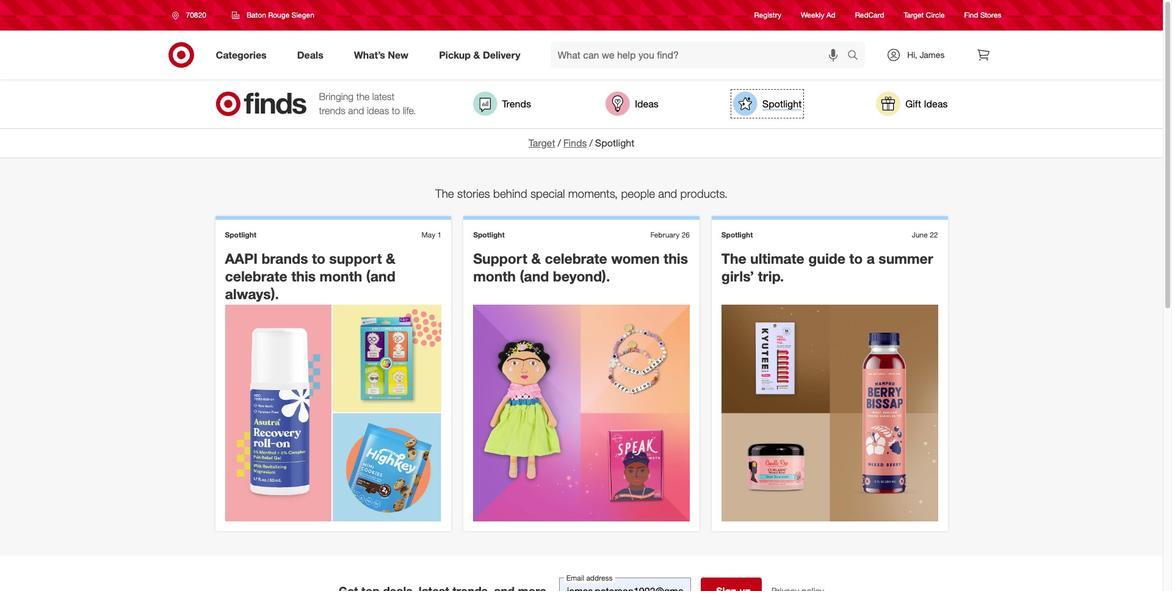 Task type: describe. For each thing, give the bounding box(es) containing it.
may 1
[[422, 230, 442, 239]]

target / finds / spotlight
[[529, 137, 635, 149]]

rouge
[[268, 10, 290, 20]]

february 26
[[651, 230, 690, 239]]

70820
[[186, 10, 206, 20]]

beyond).
[[553, 267, 610, 285]]

weekly
[[801, 11, 825, 20]]

the for the ultimate guide  to a summer girls' trip.
[[722, 250, 747, 267]]

aapi brands to support & celebrate this month  (and always).
[[225, 250, 396, 302]]

james
[[920, 49, 945, 60]]

people
[[621, 186, 655, 200]]

spotlight for aapi brands to support & celebrate this month  (and always).
[[225, 230, 257, 239]]

gift ideas
[[906, 97, 948, 110]]

support
[[473, 250, 528, 267]]

life.
[[403, 104, 416, 117]]

what's new link
[[344, 42, 424, 68]]

may
[[422, 230, 436, 239]]

26
[[682, 230, 690, 239]]

celebrate inside aapi brands to support & celebrate this month  (and always).
[[225, 267, 288, 285]]

ideas inside 'gift ideas' link
[[924, 97, 948, 110]]

to inside bringing the latest trends and ideas to life.
[[392, 104, 400, 117]]

the ultimate guide  to a summer girls' trip. image
[[722, 305, 938, 522]]

spotlight for support & celebrate women this month (and beyond).
[[473, 230, 505, 239]]

(and inside support & celebrate women this month (and beyond).
[[520, 267, 549, 285]]

categories
[[216, 49, 267, 61]]

target circle link
[[904, 10, 945, 20]]

aapi brands to support & celebrate this month 
(and always). image
[[225, 305, 442, 522]]

search
[[842, 50, 872, 62]]

trends link
[[473, 92, 531, 116]]

1 vertical spatial and
[[659, 186, 677, 200]]

special
[[531, 186, 565, 200]]

categories link
[[206, 42, 282, 68]]

target link
[[529, 137, 555, 149]]

deals
[[297, 49, 324, 61]]

this inside aapi brands to support & celebrate this month  (and always).
[[291, 267, 316, 285]]

trip.
[[758, 267, 784, 285]]

gift ideas link
[[877, 92, 948, 116]]

what's
[[354, 49, 385, 61]]

spotlight for the ultimate guide  to a summer girls' trip.
[[722, 230, 753, 239]]

the stories behind special moments, people and products.
[[436, 186, 728, 200]]

summer
[[879, 250, 934, 267]]

bringing the latest trends and ideas to life.
[[319, 90, 416, 117]]

always).
[[225, 285, 279, 302]]

finds link
[[564, 137, 587, 149]]

find stores link
[[965, 10, 1002, 20]]

baton rouge siegen
[[247, 10, 314, 20]]

deals link
[[287, 42, 339, 68]]

aapi
[[225, 250, 258, 267]]

the for the stories behind special moments, people and products.
[[436, 186, 454, 200]]

redcard link
[[855, 10, 885, 20]]

a
[[867, 250, 875, 267]]

celebrate inside support & celebrate women this month (and beyond).
[[545, 250, 608, 267]]

month inside support & celebrate women this month (and beyond).
[[473, 267, 516, 285]]

pickup
[[439, 49, 471, 61]]

spotlight link
[[733, 92, 802, 116]]

weekly ad link
[[801, 10, 836, 20]]

siegen
[[292, 10, 314, 20]]

registry
[[755, 11, 782, 20]]

& inside aapi brands to support & celebrate this month  (and always).
[[386, 250, 396, 267]]

1 / from the left
[[558, 137, 561, 149]]

products.
[[681, 186, 728, 200]]

& for pickup
[[474, 49, 480, 61]]

pickup & delivery link
[[429, 42, 536, 68]]

target finds image
[[215, 92, 307, 116]]

find
[[965, 11, 979, 20]]

target for target circle
[[904, 11, 924, 20]]

hi, james
[[908, 49, 945, 60]]

guide
[[809, 250, 846, 267]]

women
[[611, 250, 660, 267]]

22
[[930, 230, 938, 239]]

hi,
[[908, 49, 918, 60]]

the
[[356, 90, 370, 103]]



Task type: vqa. For each thing, say whether or not it's contained in the screenshot.
THE PHOTO
no



Task type: locate. For each thing, give the bounding box(es) containing it.
1 horizontal spatial month
[[473, 267, 516, 285]]

target
[[904, 11, 924, 20], [529, 137, 555, 149]]

target for target / finds / spotlight
[[529, 137, 555, 149]]

&
[[474, 49, 480, 61], [386, 250, 396, 267], [532, 250, 541, 267]]

& inside support & celebrate women this month (and beyond).
[[532, 250, 541, 267]]

1 vertical spatial target
[[529, 137, 555, 149]]

0 horizontal spatial celebrate
[[225, 267, 288, 285]]

ideas
[[635, 97, 659, 110], [924, 97, 948, 110]]

the inside the ultimate guide  to a summer girls' trip.
[[722, 250, 747, 267]]

delivery
[[483, 49, 521, 61]]

to inside aapi brands to support & celebrate this month  (and always).
[[312, 250, 326, 267]]

celebrate up beyond).
[[545, 250, 608, 267]]

find stores
[[965, 11, 1002, 20]]

1 horizontal spatial /
[[590, 137, 593, 149]]

month down support at the left top
[[320, 267, 362, 285]]

registry link
[[755, 10, 782, 20]]

brands
[[262, 250, 308, 267]]

baton
[[247, 10, 266, 20]]

1 horizontal spatial &
[[474, 49, 480, 61]]

month down support on the left top of page
[[473, 267, 516, 285]]

support & celebrate women this month (and beyond). image
[[473, 305, 690, 522]]

baton rouge siegen button
[[224, 4, 322, 26]]

2 / from the left
[[590, 137, 593, 149]]

to right brands on the left of page
[[312, 250, 326, 267]]

What can we help you find? suggestions appear below search field
[[551, 42, 851, 68]]

0 horizontal spatial &
[[386, 250, 396, 267]]

new
[[388, 49, 409, 61]]

target circle
[[904, 11, 945, 20]]

0 horizontal spatial target
[[529, 137, 555, 149]]

1 ideas from the left
[[635, 97, 659, 110]]

february
[[651, 230, 680, 239]]

month inside aapi brands to support & celebrate this month  (and always).
[[320, 267, 362, 285]]

1 horizontal spatial this
[[664, 250, 688, 267]]

celebrate up always).
[[225, 267, 288, 285]]

bringing
[[319, 90, 354, 103]]

to left life.
[[392, 104, 400, 117]]

to
[[392, 104, 400, 117], [312, 250, 326, 267], [850, 250, 863, 267]]

2 (and from the left
[[520, 267, 549, 285]]

the ultimate guide  to a summer girls' trip.
[[722, 250, 934, 285]]

target left circle
[[904, 11, 924, 20]]

0 horizontal spatial ideas
[[635, 97, 659, 110]]

1
[[438, 230, 442, 239]]

0 horizontal spatial /
[[558, 137, 561, 149]]

this down february 26
[[664, 250, 688, 267]]

ideas
[[367, 104, 389, 117]]

& right pickup
[[474, 49, 480, 61]]

redcard
[[855, 11, 885, 20]]

search button
[[842, 42, 872, 71]]

0 horizontal spatial to
[[312, 250, 326, 267]]

celebrate
[[545, 250, 608, 267], [225, 267, 288, 285]]

/
[[558, 137, 561, 149], [590, 137, 593, 149]]

stories
[[457, 186, 490, 200]]

1 horizontal spatial to
[[392, 104, 400, 117]]

/ left finds link
[[558, 137, 561, 149]]

this inside support & celebrate women this month (and beyond).
[[664, 250, 688, 267]]

target left finds link
[[529, 137, 555, 149]]

0 horizontal spatial and
[[348, 104, 364, 117]]

0 horizontal spatial (and
[[366, 267, 396, 285]]

the up girls'
[[722, 250, 747, 267]]

month
[[320, 267, 362, 285], [473, 267, 516, 285]]

& right support on the left top of page
[[532, 250, 541, 267]]

june 22
[[912, 230, 938, 239]]

behind
[[493, 186, 527, 200]]

1 vertical spatial the
[[722, 250, 747, 267]]

circle
[[926, 11, 945, 20]]

latest
[[372, 90, 395, 103]]

0 horizontal spatial this
[[291, 267, 316, 285]]

1 horizontal spatial the
[[722, 250, 747, 267]]

(and inside aapi brands to support & celebrate this month  (and always).
[[366, 267, 396, 285]]

1 horizontal spatial celebrate
[[545, 250, 608, 267]]

and
[[348, 104, 364, 117], [659, 186, 677, 200]]

2 ideas from the left
[[924, 97, 948, 110]]

stores
[[981, 11, 1002, 20]]

ad
[[827, 11, 836, 20]]

1 horizontal spatial and
[[659, 186, 677, 200]]

moments,
[[568, 186, 618, 200]]

0 vertical spatial and
[[348, 104, 364, 117]]

(and
[[366, 267, 396, 285], [520, 267, 549, 285]]

this
[[664, 250, 688, 267], [291, 267, 316, 285]]

None text field
[[559, 578, 691, 591]]

/ right the finds on the top of the page
[[590, 137, 593, 149]]

this down brands on the left of page
[[291, 267, 316, 285]]

1 horizontal spatial target
[[904, 11, 924, 20]]

2 month from the left
[[473, 267, 516, 285]]

70820 button
[[164, 4, 219, 26]]

ultimate
[[751, 250, 805, 267]]

june
[[912, 230, 928, 239]]

weekly ad
[[801, 11, 836, 20]]

spotlight
[[763, 97, 802, 110], [595, 137, 635, 149], [225, 230, 257, 239], [473, 230, 505, 239], [722, 230, 753, 239]]

2 horizontal spatial to
[[850, 250, 863, 267]]

and down "the" in the top of the page
[[348, 104, 364, 117]]

pickup & delivery
[[439, 49, 521, 61]]

1 (and from the left
[[366, 267, 396, 285]]

& for support
[[532, 250, 541, 267]]

and inside bringing the latest trends and ideas to life.
[[348, 104, 364, 117]]

girls'
[[722, 267, 754, 285]]

1 horizontal spatial ideas
[[924, 97, 948, 110]]

to left a
[[850, 250, 863, 267]]

trends
[[502, 97, 531, 110]]

0 horizontal spatial the
[[436, 186, 454, 200]]

(and down support at the left top
[[366, 267, 396, 285]]

to inside the ultimate guide  to a summer girls' trip.
[[850, 250, 863, 267]]

2 horizontal spatial &
[[532, 250, 541, 267]]

1 month from the left
[[320, 267, 362, 285]]

0 horizontal spatial month
[[320, 267, 362, 285]]

support & celebrate women this month (and beyond).
[[473, 250, 688, 285]]

1 horizontal spatial (and
[[520, 267, 549, 285]]

support
[[329, 250, 382, 267]]

ideas link
[[606, 92, 659, 116]]

(and down support on the left top of page
[[520, 267, 549, 285]]

and right people
[[659, 186, 677, 200]]

the
[[436, 186, 454, 200], [722, 250, 747, 267]]

trends
[[319, 104, 346, 117]]

finds
[[564, 137, 587, 149]]

0 vertical spatial the
[[436, 186, 454, 200]]

& right support at the left top
[[386, 250, 396, 267]]

what's new
[[354, 49, 409, 61]]

0 vertical spatial target
[[904, 11, 924, 20]]

the left the stories
[[436, 186, 454, 200]]

gift
[[906, 97, 922, 110]]



